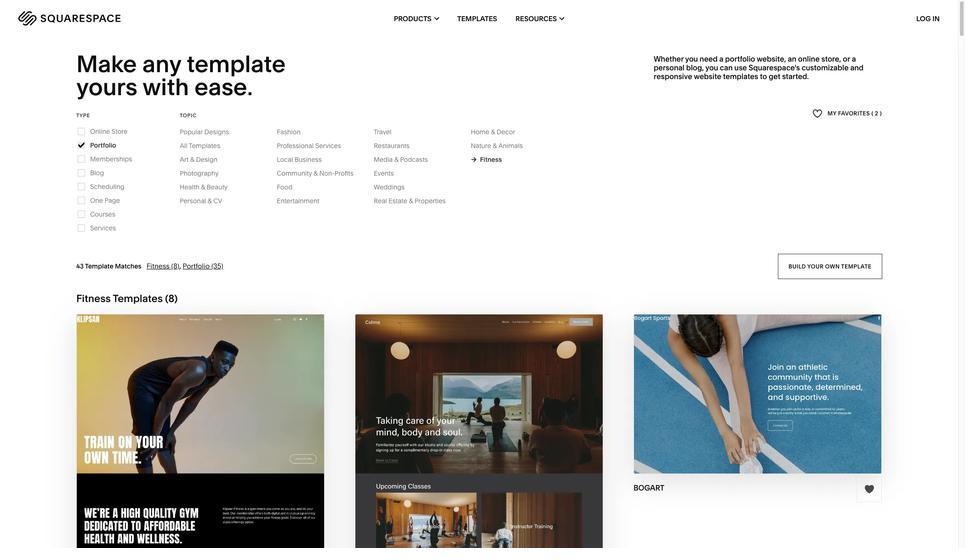 Task type: locate. For each thing, give the bounding box(es) containing it.
blog,
[[686, 63, 704, 72]]

2 horizontal spatial templates
[[457, 14, 497, 23]]

with up preview bogart
[[736, 376, 759, 386]]

squarespace's
[[749, 63, 800, 72]]

0 horizontal spatial template
[[187, 50, 286, 78]]

(8)
[[171, 262, 179, 270]]

fitness
[[480, 155, 502, 164], [147, 262, 170, 270], [76, 292, 111, 305]]

0 vertical spatial (
[[872, 110, 874, 117]]

local business link
[[277, 155, 331, 164]]

1 vertical spatial fitness
[[147, 262, 170, 270]]

colima element
[[355, 314, 603, 548]]

0 vertical spatial services
[[315, 142, 341, 150]]

0 vertical spatial template
[[187, 50, 286, 78]]

preview inside preview colima link
[[440, 479, 480, 490]]

bogart inside the preview bogart link
[[760, 394, 798, 404]]

preview down start with klipsan
[[160, 479, 200, 490]]

0 vertical spatial klipsan
[[204, 461, 243, 472]]

preview klipsan
[[160, 479, 241, 490]]

you left the can
[[706, 63, 718, 72]]

fitness for fitness templates ( 8 )
[[76, 292, 111, 305]]

home & decor
[[471, 128, 515, 136]]

decor
[[497, 128, 515, 136]]

0 horizontal spatial a
[[719, 54, 724, 63]]

1 horizontal spatial (
[[872, 110, 874, 117]]

1 horizontal spatial a
[[852, 54, 856, 63]]

2 horizontal spatial preview
[[718, 394, 758, 404]]

you left need
[[685, 54, 698, 63]]

with up preview colima
[[458, 461, 481, 472]]

beauty
[[207, 183, 228, 191]]

local
[[277, 155, 293, 164]]

1 vertical spatial services
[[90, 224, 116, 232]]

& right art
[[190, 155, 194, 164]]

preview down start with colima
[[440, 479, 480, 490]]

with for start with bogart
[[736, 376, 759, 386]]

media & podcasts
[[374, 155, 428, 164]]

( left 2 at the right of the page
[[872, 110, 874, 117]]

make
[[76, 50, 137, 78]]

start up preview bogart
[[706, 376, 734, 386]]

preview colima link
[[440, 472, 519, 497]]

0 horizontal spatial )
[[174, 292, 178, 305]]

1 vertical spatial bogart
[[760, 394, 798, 404]]

& for podcasts
[[394, 155, 399, 164]]

& right the "home"
[[491, 128, 495, 136]]

&
[[491, 128, 495, 136], [493, 142, 497, 150], [190, 155, 194, 164], [394, 155, 399, 164], [314, 169, 318, 177], [201, 183, 205, 191], [208, 197, 212, 205], [409, 197, 413, 205]]

0 vertical spatial )
[[880, 110, 882, 117]]

store,
[[822, 54, 841, 63]]

real estate & properties link
[[374, 197, 455, 205]]

services down courses
[[90, 224, 116, 232]]

( for 2
[[872, 110, 874, 117]]

template inside button
[[841, 263, 871, 270]]

& for animals
[[493, 142, 497, 150]]

log
[[916, 14, 931, 23]]

website,
[[757, 54, 786, 63]]

1 horizontal spatial template
[[841, 263, 871, 270]]

preview inside the preview bogart link
[[718, 394, 758, 404]]

) for fitness templates ( 8 )
[[174, 292, 178, 305]]

2 vertical spatial fitness
[[76, 292, 111, 305]]

& for design
[[190, 155, 194, 164]]

a right or
[[852, 54, 856, 63]]

1 horizontal spatial portfolio
[[183, 262, 210, 270]]

( down fitness (8) link
[[165, 292, 168, 305]]

& for cv
[[208, 197, 212, 205]]

services
[[315, 142, 341, 150], [90, 224, 116, 232]]

one page
[[90, 196, 120, 205]]

with up the 'topic' at the top of page
[[143, 73, 189, 101]]

personal & cv link
[[180, 197, 232, 205]]

bogart inside start with bogart button
[[762, 376, 800, 386]]

43 template matches
[[76, 262, 142, 270]]

1 horizontal spatial preview
[[440, 479, 480, 490]]

)
[[880, 110, 882, 117], [174, 292, 178, 305]]

preview inside the "preview klipsan" link
[[160, 479, 200, 490]]

responsive
[[654, 72, 692, 81]]

1 vertical spatial )
[[174, 292, 178, 305]]

1 horizontal spatial start
[[428, 461, 456, 472]]

1 horizontal spatial fitness
[[147, 262, 170, 270]]

preview bogart
[[718, 394, 798, 404]]

with
[[143, 73, 189, 101], [736, 376, 759, 386], [178, 461, 202, 472], [458, 461, 481, 472]]

portfolio
[[90, 141, 116, 149], [183, 262, 210, 270]]

colima down start with colima
[[482, 479, 519, 490]]

1 vertical spatial (
[[165, 292, 168, 305]]

43
[[76, 262, 84, 270]]

health
[[180, 183, 199, 191]]

0 vertical spatial portfolio
[[90, 141, 116, 149]]

start up preview colima
[[428, 461, 456, 472]]

non-
[[319, 169, 335, 177]]

all templates link
[[180, 142, 229, 150]]

) right 2 at the right of the page
[[880, 110, 882, 117]]

or
[[843, 54, 850, 63]]

0 horizontal spatial portfolio
[[90, 141, 116, 149]]

photography link
[[180, 169, 228, 177]]

whether you need a portfolio website, an online store, or a personal blog, you can use squarespace's customizable and responsive website templates to get started.
[[654, 54, 864, 81]]

fitness for fitness
[[480, 155, 502, 164]]

2 vertical spatial templates
[[113, 292, 163, 305]]

colima
[[484, 461, 520, 472], [482, 479, 519, 490]]

& right media
[[394, 155, 399, 164]]

& left non-
[[314, 169, 318, 177]]

1 horizontal spatial templates
[[189, 142, 220, 150]]

0 horizontal spatial preview
[[160, 479, 200, 490]]

fitness down the nature & animals
[[480, 155, 502, 164]]

2 a from the left
[[852, 54, 856, 63]]

& left 'cv'
[[208, 197, 212, 205]]

colima image
[[355, 314, 603, 548]]

templates for all templates
[[189, 142, 220, 150]]

a right need
[[719, 54, 724, 63]]

health & beauty
[[180, 183, 228, 191]]

0 horizontal spatial (
[[165, 292, 168, 305]]

fitness down the template
[[76, 292, 111, 305]]

preview colima
[[440, 479, 519, 490]]

resources
[[516, 14, 557, 23]]

fitness templates ( 8 )
[[76, 292, 178, 305]]

2 horizontal spatial fitness
[[480, 155, 502, 164]]

0 vertical spatial fitness
[[480, 155, 502, 164]]

klipsan image
[[77, 314, 324, 548]]

template
[[85, 262, 113, 270]]

templates for fitness templates ( 8 )
[[113, 292, 163, 305]]

a
[[719, 54, 724, 63], [852, 54, 856, 63]]

1 horizontal spatial you
[[706, 63, 718, 72]]

portfolio down online
[[90, 141, 116, 149]]

0 horizontal spatial fitness
[[76, 292, 111, 305]]

colima up preview colima
[[484, 461, 520, 472]]

klipsan down start with klipsan
[[202, 479, 241, 490]]

) down (8)
[[174, 292, 178, 305]]

services up business
[[315, 142, 341, 150]]

real
[[374, 197, 387, 205]]

popular
[[180, 128, 203, 136]]

art & design link
[[180, 155, 227, 164]]

fitness for fitness (8) , portfolio (35)
[[147, 262, 170, 270]]

estate
[[389, 197, 407, 205]]

0 vertical spatial colima
[[484, 461, 520, 472]]

1 vertical spatial template
[[841, 263, 871, 270]]

start with bogart
[[706, 376, 800, 386]]

& right nature
[[493, 142, 497, 150]]

klipsan up preview klipsan
[[204, 461, 243, 472]]

1 vertical spatial templates
[[189, 142, 220, 150]]

travel link
[[374, 128, 401, 136]]

type
[[76, 112, 90, 119]]

squarespace logo image
[[18, 11, 120, 26]]

0 horizontal spatial start
[[149, 461, 176, 472]]

own
[[825, 263, 840, 270]]

& right health on the top left
[[201, 183, 205, 191]]

properties
[[415, 197, 446, 205]]

start with klipsan button
[[149, 454, 252, 479]]

0 horizontal spatial you
[[685, 54, 698, 63]]

with up preview klipsan
[[178, 461, 202, 472]]

community & non-profits link
[[277, 169, 363, 177]]

fitness left (8)
[[147, 262, 170, 270]]

yours
[[76, 73, 138, 101]]

travel
[[374, 128, 392, 136]]

my favorites ( 2 )
[[828, 110, 882, 117]]

start up preview klipsan
[[149, 461, 176, 472]]

1 vertical spatial portfolio
[[183, 262, 210, 270]]

to
[[760, 72, 767, 81]]

preview for preview klipsan
[[160, 479, 200, 490]]

use
[[735, 63, 747, 72]]

2 vertical spatial bogart
[[634, 483, 665, 492]]

0 horizontal spatial services
[[90, 224, 116, 232]]

bogart image
[[634, 314, 882, 473]]

popular designs
[[180, 128, 229, 136]]

0 vertical spatial bogart
[[762, 376, 800, 386]]

2 horizontal spatial start
[[706, 376, 734, 386]]

favorites
[[838, 110, 870, 117]]

professional services
[[277, 142, 341, 150]]

2
[[875, 110, 879, 117]]

start
[[706, 376, 734, 386], [149, 461, 176, 472], [428, 461, 456, 472]]

art & design
[[180, 155, 217, 164]]

fitness (8) , portfolio (35)
[[147, 262, 223, 270]]

portfolio right ,
[[183, 262, 210, 270]]

klipsan element
[[77, 314, 324, 548]]

template
[[187, 50, 286, 78], [841, 263, 871, 270]]

photography
[[180, 169, 219, 177]]

store
[[112, 127, 128, 136]]

home
[[471, 128, 489, 136]]

& for decor
[[491, 128, 495, 136]]

preview down start with bogart
[[718, 394, 758, 404]]

0 horizontal spatial templates
[[113, 292, 163, 305]]

1 horizontal spatial )
[[880, 110, 882, 117]]



Task type: describe. For each thing, give the bounding box(es) containing it.
animals
[[498, 142, 523, 150]]

media
[[374, 155, 393, 164]]

customizable
[[802, 63, 849, 72]]

can
[[720, 63, 733, 72]]

colima inside button
[[484, 461, 520, 472]]

in
[[933, 14, 940, 23]]

page
[[105, 196, 120, 205]]

all templates
[[180, 142, 220, 150]]

weddings link
[[374, 183, 414, 191]]

nature
[[471, 142, 491, 150]]

portfolio
[[725, 54, 755, 63]]

squarespace logo link
[[18, 11, 203, 26]]

klipsan inside button
[[204, 461, 243, 472]]

podcasts
[[400, 155, 428, 164]]

1 vertical spatial klipsan
[[202, 479, 241, 490]]

personal
[[180, 197, 206, 205]]

courses
[[90, 210, 115, 218]]

my favorites ( 2 ) link
[[813, 108, 882, 120]]

one
[[90, 196, 103, 205]]

(35)
[[211, 262, 223, 270]]

template inside 'make any template yours with ease.'
[[187, 50, 286, 78]]

restaurants
[[374, 142, 410, 150]]

templates
[[723, 72, 758, 81]]

personal
[[654, 63, 685, 72]]

personal & cv
[[180, 197, 222, 205]]

matches
[[115, 262, 142, 270]]

products button
[[394, 0, 439, 37]]

build
[[788, 263, 806, 270]]

log             in
[[916, 14, 940, 23]]

media & podcasts link
[[374, 155, 437, 164]]

( for 8
[[165, 292, 168, 305]]

8
[[168, 292, 174, 305]]

popular designs link
[[180, 128, 238, 136]]

build your own template button
[[778, 254, 882, 279]]

need
[[700, 54, 718, 63]]

with for start with colima
[[458, 461, 481, 472]]

art
[[180, 155, 189, 164]]

any
[[142, 50, 181, 78]]

blog
[[90, 169, 104, 177]]

log             in link
[[916, 14, 940, 23]]

with inside 'make any template yours with ease.'
[[143, 73, 189, 101]]

bogart element
[[634, 314, 882, 473]]

food link
[[277, 183, 302, 191]]

my
[[828, 110, 837, 117]]

start with klipsan
[[149, 461, 243, 472]]

online store
[[90, 127, 128, 136]]

online
[[90, 127, 110, 136]]

restaurants link
[[374, 142, 419, 150]]

& for non-
[[314, 169, 318, 177]]

& right estate
[[409, 197, 413, 205]]

,
[[179, 262, 181, 270]]

real estate & properties
[[374, 197, 446, 205]]

with for start with klipsan
[[178, 461, 202, 472]]

community & non-profits
[[277, 169, 354, 177]]

started.
[[782, 72, 809, 81]]

preview for preview bogart
[[718, 394, 758, 404]]

preview for preview colima
[[440, 479, 480, 490]]

fashion
[[277, 128, 301, 136]]

& for beauty
[[201, 183, 205, 191]]

nature & animals
[[471, 142, 523, 150]]

get
[[769, 72, 781, 81]]

designs
[[204, 128, 229, 136]]

events
[[374, 169, 394, 177]]

ease.
[[194, 73, 253, 101]]

whether
[[654, 54, 684, 63]]

start for start with colima
[[428, 461, 456, 472]]

fitness link
[[471, 155, 502, 164]]

1 vertical spatial colima
[[482, 479, 519, 490]]

start with colima
[[428, 461, 520, 472]]

online
[[798, 54, 820, 63]]

build your own template
[[788, 263, 871, 270]]

preview klipsan link
[[160, 472, 241, 497]]

remove bogart from your favorites list image
[[864, 484, 874, 494]]

website
[[694, 72, 722, 81]]

0 vertical spatial templates
[[457, 14, 497, 23]]

all
[[180, 142, 187, 150]]

memberships
[[90, 155, 132, 163]]

templates link
[[457, 0, 497, 37]]

professional
[[277, 142, 314, 150]]

entertainment
[[277, 197, 319, 205]]

cv
[[213, 197, 222, 205]]

1 a from the left
[[719, 54, 724, 63]]

business
[[295, 155, 322, 164]]

start for start with klipsan
[[149, 461, 176, 472]]

entertainment link
[[277, 197, 329, 205]]

home & decor link
[[471, 128, 525, 136]]

1 horizontal spatial services
[[315, 142, 341, 150]]

start with colima button
[[428, 454, 530, 479]]

nature & animals link
[[471, 142, 532, 150]]

) for my favorites ( 2 )
[[880, 110, 882, 117]]

profits
[[335, 169, 354, 177]]

start for start with bogart
[[706, 376, 734, 386]]

design
[[196, 155, 217, 164]]



Task type: vqa. For each thing, say whether or not it's contained in the screenshot.
And
yes



